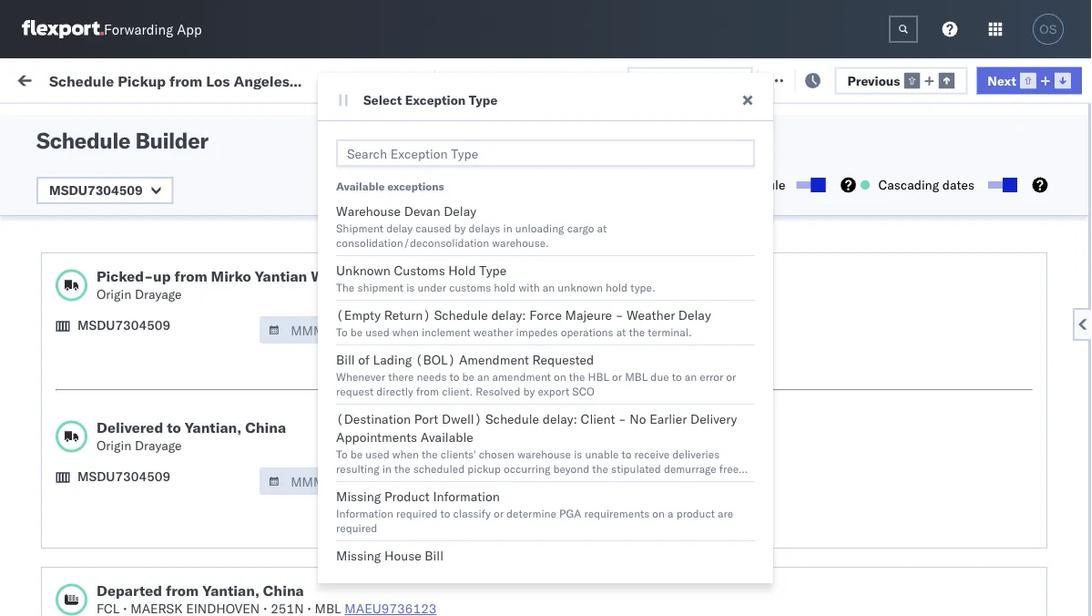Task type: vqa. For each thing, say whether or not it's contained in the screenshot.
Schedule inside (empty return) schedule delay: force majeure -  weather delay to be used when inclement weather impedes operations at the terminal.
yes



Task type: locate. For each thing, give the bounding box(es) containing it.
customs for 2nd upload customs clearance documents link from the top
[[87, 434, 138, 450]]

0 horizontal spatial information
[[336, 506, 394, 520]]

2023 right 2,
[[356, 565, 387, 580]]

batch
[[1003, 71, 1039, 87]]

1 horizontal spatial by
[[524, 384, 535, 398]]

lock schedule
[[701, 177, 786, 193]]

a
[[668, 506, 674, 520]]

file exception
[[794, 71, 879, 87], [656, 72, 741, 88]]

message
[[231, 71, 282, 87]]

be
[[351, 325, 363, 339], [462, 370, 475, 383], [351, 447, 363, 461]]

schedule delivery appointment link down picked-
[[42, 322, 224, 340]]

ocean fcl down resolved on the bottom left of page
[[487, 404, 550, 420]]

1 schedule pickup from los angeles, ca from the top
[[42, 154, 246, 188]]

upload customs clearance documents for 1st upload customs clearance documents link
[[42, 113, 200, 148]]

2 netherlands from the top
[[42, 533, 113, 549]]

2022 up unknown
[[357, 244, 389, 260]]

0 vertical spatial 23,
[[334, 244, 354, 260]]

1 vertical spatial nyku9
[[1052, 524, 1092, 540]]

0 horizontal spatial bill
[[336, 352, 355, 368]]

schedule pickup from rotterdam, netherlands link up confirm pickup from rotterdam, netherlands link
[[42, 514, 259, 550]]

1 vertical spatial drayage
[[135, 437, 182, 453]]

risk
[[363, 71, 385, 87]]

file up client name button
[[656, 72, 679, 88]]

due jan 12, 11:59 pm
[[522, 72, 607, 106]]

1 vertical spatial schedule pickup from rotterdam, netherlands link
[[42, 514, 259, 550]]

from inside the 'confirm pickup from los angeles, ca'
[[134, 234, 161, 250]]

0 horizontal spatial required
[[336, 521, 378, 534]]

2 vertical spatial schedule delivery appointment
[[42, 483, 224, 499]]

schedule delivery appointment link down delivered
[[42, 483, 224, 501]]

schedule delivery appointment link up the 'confirm pickup from los angeles, ca'
[[42, 202, 224, 220]]

2 schedule delivery appointment button from the top
[[42, 322, 224, 342]]

1 13, from the top
[[342, 164, 362, 180]]

karl
[[880, 324, 903, 340], [880, 364, 903, 380], [880, 444, 903, 460], [880, 484, 903, 500], [880, 524, 903, 540], [880, 565, 903, 580]]

2 vertical spatial flex-1889466
[[935, 244, 1030, 260]]

departed
[[97, 581, 162, 600]]

customs
[[87, 113, 138, 129], [394, 262, 445, 278], [87, 434, 138, 450]]

file exception button
[[766, 65, 891, 92], [766, 65, 891, 92], [628, 67, 753, 94], [628, 67, 753, 94]]

: for snoozed
[[419, 113, 423, 127]]

5 resize handle column header from the left
[[693, 141, 714, 616]]

24,
[[335, 284, 355, 300], [339, 404, 358, 420]]

1 clearance from the top
[[141, 113, 200, 129]]

forwarding app link
[[22, 20, 202, 38]]

11:59 inside due jan 12, 11:59 pm
[[548, 90, 584, 106]]

0 vertical spatial appointment
[[149, 203, 224, 219]]

jan down 6:00 am pst, dec 24, 2022
[[307, 324, 328, 340]]

the up product
[[395, 462, 411, 475]]

1 vertical spatial schedule pickup from rotterdam, netherlands button
[[42, 514, 259, 552]]

7 resize handle column header from the left
[[1021, 141, 1043, 616]]

select
[[364, 92, 402, 108]]

5:30 pm pst, jan 30, 2023 up 11:00 pm pst, feb 2, 2023
[[222, 524, 385, 540]]

6:00 am pst, dec 24, 2022
[[222, 284, 390, 300]]

-- : -- -- text field
[[387, 467, 517, 495]]

1 vertical spatial used
[[366, 447, 390, 461]]

2 11:59 pm pst, dec 13, 2022 from the top
[[222, 204, 397, 220]]

0 vertical spatial used
[[366, 325, 390, 339]]

consignee
[[724, 149, 776, 163]]

china inside delivered to yantian, china origin drayage
[[245, 418, 286, 437]]

available up clients'
[[421, 429, 474, 445]]

2 when from the top
[[393, 447, 419, 461]]

1 vertical spatial origin
[[97, 437, 132, 453]]

1 schedule delivery appointment link from the top
[[42, 202, 224, 220]]

None text field
[[889, 15, 919, 43]]

angeles, up delivered to yantian, china origin drayage
[[196, 394, 246, 410]]

bosch ocean test
[[605, 164, 709, 180], [724, 164, 828, 180], [724, 204, 828, 220], [605, 244, 709, 260], [724, 244, 828, 260], [605, 284, 709, 300], [724, 284, 828, 300]]

2 upload customs clearance documents from the top
[[42, 434, 200, 468]]

2 vertical spatial schedule delivery appointment button
[[42, 483, 224, 503]]

1 vertical spatial 30,
[[331, 524, 351, 540]]

1 vertical spatial appointment
[[149, 323, 224, 339]]

delivery down delivered
[[99, 483, 146, 499]]

0 vertical spatial yantian,
[[185, 418, 242, 437]]

pst, down 6:00 am pst, dec 24, 2022
[[276, 324, 304, 340]]

msdu7304509
[[49, 182, 143, 198], [77, 317, 171, 333], [77, 468, 171, 484]]

information down time
[[336, 506, 394, 520]]

28,
[[331, 444, 351, 460]]

client inside (destination port dwell) schedule delay: client -  no earlier delivery appointments available to be used when the clients' chosen warehouse is unable to receive deliveries resulting in the scheduled pickup occurring beyond the stipulated demurrage free time missing product information information required to classify or determine pga requirements on a product are required
[[581, 411, 615, 427]]

: down select exception type
[[419, 113, 423, 127]]

1 flex-1889466 from the top
[[935, 164, 1030, 180]]

ocean fcl down mode button
[[487, 164, 550, 180]]

2 vertical spatial customs
[[87, 434, 138, 450]]

ocean fcl
[[487, 164, 550, 180], [487, 204, 550, 220], [487, 244, 550, 260], [487, 284, 550, 300], [487, 324, 550, 340], [487, 364, 550, 380], [487, 404, 550, 420], [487, 444, 550, 460], [487, 484, 550, 500], [487, 524, 550, 540]]

1 horizontal spatial an
[[543, 280, 555, 294]]

schedule pickup from los angeles, ca button
[[42, 153, 259, 191], [42, 393, 259, 432]]

205
[[406, 71, 429, 87]]

operations
[[561, 325, 614, 339]]

netherlands for confirm pickup from rotterdam, netherlands link
[[42, 573, 113, 589]]

1 vertical spatial when
[[393, 447, 419, 461]]

fcl down the determine
[[527, 524, 550, 540]]

or inside (destination port dwell) schedule delay: client -  no earlier delivery appointments available to be used when the clients' chosen warehouse is unable to receive deliveries resulting in the scheduled pickup occurring beyond the stipulated demurrage free time missing product information information required to classify or determine pga requirements on a product are required
[[494, 506, 504, 520]]

0 vertical spatial confirm
[[42, 234, 88, 250]]

0 vertical spatial 8:30
[[222, 324, 250, 340]]

0 vertical spatial 5:30 pm pst, jan 30, 2023
[[222, 484, 385, 500]]

2 missing from the top
[[336, 548, 381, 564]]

fcl down unloading
[[527, 244, 550, 260]]

or right 'classify'
[[494, 506, 504, 520]]

1889466
[[974, 164, 1030, 180], [974, 204, 1030, 220], [974, 244, 1030, 260]]

export
[[538, 384, 570, 398]]

MMM D, YYYY text field
[[260, 467, 389, 495]]

schedule pickup from los angeles, ca for 2nd schedule pickup from los angeles, ca link from the bottom
[[42, 154, 246, 188]]

0 vertical spatial upload customs clearance documents link
[[42, 113, 259, 149]]

2 8:30 pm pst, jan 23, 2023 from the top
[[222, 364, 385, 380]]

pst, down 8:30 pm pst, jan 28, 2023
[[276, 484, 304, 500]]

ca inside the 'confirm pickup from los angeles, ca'
[[42, 252, 59, 268]]

ocean fcl up unloading
[[487, 204, 550, 220]]

0 vertical spatial 8:30 pm pst, jan 23, 2023
[[222, 324, 385, 340]]

missing up 2,
[[336, 548, 381, 564]]

3 resize handle column header from the left
[[456, 141, 478, 616]]

3 ca from the top
[[42, 412, 59, 428]]

jan left 12,
[[548, 72, 569, 88]]

1 to from the top
[[336, 325, 348, 339]]

1 horizontal spatial on
[[554, 370, 567, 383]]

product
[[385, 488, 430, 504]]

in right the "resulting"
[[383, 462, 392, 475]]

delivery for third schedule delivery appointment button from the bottom of the page
[[99, 203, 146, 219]]

be for lading
[[462, 370, 475, 383]]

mode button
[[478, 145, 578, 163]]

angeles,
[[196, 154, 246, 170], [188, 234, 238, 250], [196, 394, 246, 410]]

3 schedule delivery appointment from the top
[[42, 483, 224, 499]]

0 vertical spatial 1889466
[[974, 164, 1030, 180]]

2 to from the top
[[336, 447, 348, 461]]

6 account from the top
[[817, 565, 865, 580]]

is left under
[[407, 280, 415, 294]]

2 upload customs clearance documents link from the top
[[42, 433, 259, 470]]

1 horizontal spatial delay
[[679, 307, 711, 323]]

hold
[[494, 280, 516, 294], [606, 280, 628, 294]]

1 vertical spatial available
[[421, 429, 474, 445]]

client.
[[442, 384, 473, 398]]

1 : from the left
[[131, 113, 134, 127]]

1 integration test account - karl lagerfeld from the top
[[724, 324, 961, 340]]

8:30 pm pst, jan 28, 2023
[[222, 444, 385, 460]]

app
[[177, 21, 202, 38]]

pickup inside the confirm pickup from rotterdam, netherlands
[[92, 555, 131, 570]]

2 schedule delivery appointment link from the top
[[42, 322, 224, 340]]

confirm inside the confirm pickup from rotterdam, netherlands
[[42, 555, 88, 570]]

11:59 pm pst, dec 13, 2022 up 4:00 pm pst, dec 23, 2022
[[222, 204, 397, 220]]

9 fcl from the top
[[527, 484, 550, 500]]

1 fcl from the top
[[527, 164, 550, 180]]

or right error
[[727, 370, 737, 383]]

24, for 2022
[[335, 284, 355, 300]]

pst, down 11:59 pm pst, jan 24, 2023
[[276, 444, 304, 460]]

an right with
[[543, 280, 555, 294]]

fcl
[[527, 164, 550, 180], [527, 204, 550, 220], [527, 244, 550, 260], [527, 284, 550, 300], [527, 324, 550, 340], [527, 364, 550, 380], [527, 404, 550, 420], [527, 444, 550, 460], [527, 484, 550, 500], [527, 524, 550, 540]]

1 vertical spatial is
[[574, 447, 583, 461]]

china down 11:00 pm pst, feb 2, 2023
[[263, 581, 304, 600]]

bill of lading (bol) amendment requested whenever there needs to be an amendment on the hbl or mbl due to an error or request directly from client. resolved by export sco
[[336, 352, 737, 398]]

appointment up confirm pickup from los angeles, ca link
[[149, 203, 224, 219]]

1 ca from the top
[[42, 172, 59, 188]]

pst,
[[284, 164, 312, 180], [284, 204, 312, 220], [276, 244, 304, 260], [277, 284, 305, 300], [276, 324, 304, 340], [276, 364, 304, 380], [284, 404, 312, 420], [276, 444, 304, 460], [276, 484, 304, 500], [276, 524, 304, 540], [284, 565, 312, 580]]

1 documents from the top
[[42, 132, 108, 148]]

delivery for 2nd schedule delivery appointment button from the top
[[99, 323, 146, 339]]

3 confirm from the top
[[42, 555, 88, 570]]

be down (empty
[[351, 325, 363, 339]]

an left error
[[685, 370, 697, 383]]

2 vertical spatial netherlands
[[42, 573, 113, 589]]

angeles, inside the 'confirm pickup from los angeles, ca'
[[188, 234, 238, 250]]

1 vertical spatial schedule delivery appointment
[[42, 323, 224, 339]]

2 schedule delivery appointment from the top
[[42, 323, 224, 339]]

be inside (destination port dwell) schedule delay: client -  no earlier delivery appointments available to be used when the clients' chosen warehouse is unable to receive deliveries resulting in the scheduled pickup occurring beyond the stipulated demurrage free time missing product information information required to classify or determine pga requirements on a product are required
[[351, 447, 363, 461]]

departed from yantian, china
[[97, 581, 304, 600]]

when inside (destination port dwell) schedule delay: client -  no earlier delivery appointments available to be used when the clients' chosen warehouse is unable to receive deliveries resulting in the scheduled pickup occurring beyond the stipulated demurrage free time missing product information information required to classify or determine pga requirements on a product are required
[[393, 447, 419, 461]]

schedule pickup from rotterdam, netherlands up delivered
[[42, 354, 237, 388]]

drayage down delivered
[[135, 437, 182, 453]]

8:30 down 11:59 pm pst, jan 24, 2023
[[222, 444, 250, 460]]

blocked,
[[223, 113, 269, 127]]

due
[[522, 72, 545, 88]]

angeles, up the mirko
[[188, 234, 238, 250]]

los up delivered to yantian, china origin drayage
[[172, 394, 192, 410]]

2 vertical spatial los
[[172, 394, 192, 410]]

upload left delivered
[[42, 434, 83, 450]]

schedule pickup from rotterdam, netherlands link
[[42, 353, 259, 390], [42, 514, 259, 550]]

None checkbox
[[797, 181, 822, 189], [989, 181, 1014, 189], [797, 181, 822, 189], [989, 181, 1014, 189]]

0 vertical spatial schedule pickup from rotterdam, netherlands
[[42, 354, 237, 388]]

on up exception on the left top of page
[[433, 71, 447, 87]]

flex-
[[935, 164, 974, 180], [935, 204, 974, 220], [935, 244, 974, 260], [935, 565, 974, 580]]

delay: down export
[[543, 411, 578, 427]]

pickup inside the 'confirm pickup from los angeles, ca'
[[92, 234, 131, 250]]

schedule pickup from rotterdam, netherlands up the confirm pickup from rotterdam, netherlands
[[42, 514, 237, 549]]

8:30 pm pst, jan 23, 2023
[[222, 324, 385, 340], [222, 364, 385, 380]]

upload inside button
[[42, 113, 83, 129]]

pm down 8:30 pm pst, jan 28, 2023
[[253, 484, 273, 500]]

0 vertical spatial missing
[[336, 488, 381, 504]]

delivery for 1st schedule delivery appointment button from the bottom
[[99, 483, 146, 499]]

status
[[99, 113, 131, 127]]

2 30, from the top
[[331, 524, 351, 540]]

-- : -- -- text field
[[387, 316, 517, 344]]

1 vertical spatial 5:30
[[222, 524, 250, 540]]

2 vertical spatial confirm
[[42, 555, 88, 570]]

next button
[[977, 67, 1083, 94]]

1 8:30 pm pst, jan 23, 2023 from the top
[[222, 324, 385, 340]]

missing down the "resulting"
[[336, 488, 381, 504]]

1 ocean fcl from the top
[[487, 164, 550, 180]]

origin
[[97, 286, 132, 302], [97, 437, 132, 453]]

vandelay for vandelay west
[[724, 404, 776, 420]]

0 horizontal spatial in
[[383, 462, 392, 475]]

needs
[[417, 370, 447, 383]]

0 vertical spatial 13,
[[342, 164, 362, 180]]

0 vertical spatial delay:
[[492, 307, 526, 323]]

1 vertical spatial yantian,
[[203, 581, 260, 600]]

when inside (empty return) schedule delay: force majeure -  weather delay to be used when inclement weather impedes operations at the terminal.
[[393, 325, 419, 339]]

1 vertical spatial client
[[581, 411, 615, 427]]

5:30 up '11:00'
[[222, 524, 250, 540]]

origin down delivered
[[97, 437, 132, 453]]

flex-1889466
[[935, 164, 1030, 180], [935, 204, 1030, 220], [935, 244, 1030, 260]]

demurrage
[[664, 462, 717, 475]]

upload customs clearance documents inside button
[[42, 113, 200, 148]]

schedule pickup from los angeles, ca for first schedule pickup from los angeles, ca link from the bottom
[[42, 394, 246, 428]]

ca up confirm delivery
[[42, 252, 59, 268]]

fcl down export
[[527, 404, 550, 420]]

when down appointments
[[393, 447, 419, 461]]

1 vertical spatial clearance
[[141, 434, 200, 450]]

ca
[[42, 172, 59, 188], [42, 252, 59, 268], [42, 412, 59, 428]]

12,
[[572, 72, 592, 88]]

1 vertical spatial delay
[[679, 307, 711, 323]]

file left previous
[[794, 71, 817, 87]]

30, down the "resulting"
[[331, 484, 351, 500]]

2 13, from the top
[[342, 204, 362, 220]]

0 vertical spatial be
[[351, 325, 363, 339]]

4 karl from the top
[[880, 484, 903, 500]]

required up missing house bill
[[336, 521, 378, 534]]

bill right house
[[425, 548, 444, 564]]

client down sco
[[581, 411, 615, 427]]

1 5:30 pm pst, jan 30, 2023 from the top
[[222, 484, 385, 500]]

0 vertical spatial schedule pickup from rotterdam, netherlands link
[[42, 353, 259, 390]]

0 vertical spatial 30,
[[331, 484, 351, 500]]

by left delays
[[454, 221, 466, 235]]

snoozed
[[377, 113, 419, 127]]

0 vertical spatial angeles,
[[196, 154, 246, 170]]

2 drayage from the top
[[135, 437, 182, 453]]

1 vertical spatial no
[[630, 411, 647, 427]]

pickup for first the schedule pickup from rotterdam, netherlands "link" from the bottom of the page
[[99, 514, 138, 530]]

warehouse up (empty
[[311, 267, 389, 285]]

1 horizontal spatial available
[[421, 429, 474, 445]]

los inside the 'confirm pickup from los angeles, ca'
[[164, 234, 185, 250]]

1 origin from the top
[[97, 286, 132, 302]]

from inside bill of lading (bol) amendment requested whenever there needs to be an amendment on the hbl or mbl due to an error or request directly from client. resolved by export sco
[[416, 384, 439, 398]]

5:30 down delivered to yantian, china origin drayage
[[222, 484, 250, 500]]

msdu7304509 down the confirm delivery button
[[77, 317, 171, 333]]

forwarding app
[[104, 21, 202, 38]]

delivery inside (destination port dwell) schedule delay: client -  no earlier delivery appointments available to be used when the clients' chosen warehouse is unable to receive deliveries resulting in the scheduled pickup occurring beyond the stipulated demurrage free time missing product information information required to classify or determine pga requirements on a product are required
[[691, 411, 738, 427]]

customs inside button
[[87, 113, 138, 129]]

2 flex- from the top
[[935, 204, 974, 220]]

be inside bill of lading (bol) amendment requested whenever there needs to be an amendment on the hbl or mbl due to an error or request directly from client. resolved by export sco
[[462, 370, 475, 383]]

confirm inside confirm delivery link
[[42, 283, 88, 299]]

from inside the confirm pickup from rotterdam, netherlands
[[134, 555, 161, 570]]

2 schedule pickup from rotterdam, netherlands from the top
[[42, 514, 237, 549]]

at left risk
[[349, 71, 360, 87]]

2 vertical spatial 8:30
[[222, 444, 250, 460]]

schedule delivery appointment for 1st schedule delivery appointment button from the bottom's schedule delivery appointment link
[[42, 483, 224, 499]]

1 vertical spatial rotterdam,
[[172, 514, 237, 530]]

0 horizontal spatial or
[[494, 506, 504, 520]]

8:30 up delivered to yantian, china origin drayage
[[222, 364, 250, 380]]

0 horizontal spatial on
[[433, 71, 447, 87]]

0 horizontal spatial an
[[478, 370, 490, 383]]

1 used from the top
[[366, 325, 390, 339]]

0 vertical spatial msdu7304509
[[49, 182, 143, 198]]

1 vertical spatial customs
[[394, 262, 445, 278]]

the inside bill of lading (bol) amendment requested whenever there needs to be an amendment on the hbl or mbl due to an error or request directly from client. resolved by export sco
[[569, 370, 586, 383]]

6 lagerfeld from the top
[[906, 565, 961, 580]]

port
[[414, 411, 439, 427]]

file exception up name
[[656, 72, 741, 88]]

missing inside button
[[336, 548, 381, 564]]

ocean fcl down force
[[487, 324, 550, 340]]

an inside unknown customs hold type the shipment is under customs hold with an unknown hold type.
[[543, 280, 555, 294]]

0 vertical spatial delay
[[444, 203, 477, 219]]

pickup for confirm pickup from rotterdam, netherlands link
[[92, 555, 131, 570]]

0 horizontal spatial by
[[454, 221, 466, 235]]

2130387
[[974, 565, 1030, 580]]

schedule delivery appointment button up the 'confirm pickup from los angeles, ca'
[[42, 202, 224, 222]]

ca for confirm pickup from los angeles, ca link
[[42, 252, 59, 268]]

file exception up consignee button
[[794, 71, 879, 87]]

cascading
[[879, 177, 940, 193]]

netherlands inside the confirm pickup from rotterdam, netherlands
[[42, 573, 113, 589]]

11:59
[[548, 90, 584, 106], [222, 164, 258, 180], [222, 204, 258, 220], [222, 404, 258, 420]]

requested
[[533, 352, 594, 368]]

impedes
[[516, 325, 558, 339]]

6 resize handle column header from the left
[[875, 141, 897, 616]]

3 1889466 from the top
[[974, 244, 1030, 260]]

0 vertical spatial bill
[[336, 352, 355, 368]]

import
[[140, 71, 182, 87]]

documents
[[42, 132, 108, 148], [42, 452, 108, 468]]

4 gvcu5 from the top
[[1052, 564, 1092, 580]]

1 horizontal spatial information
[[433, 488, 500, 504]]

1 vertical spatial 13,
[[342, 204, 362, 220]]

0 vertical spatial rotterdam,
[[172, 354, 237, 370]]

1 horizontal spatial :
[[419, 113, 423, 127]]

1 vertical spatial bill
[[425, 548, 444, 564]]

3 schedule delivery appointment link from the top
[[42, 483, 224, 501]]

yantian, inside delivered to yantian, china origin drayage
[[185, 418, 242, 437]]

hold left with
[[494, 280, 516, 294]]

5 lagerfeld from the top
[[906, 524, 961, 540]]

used down (empty
[[366, 325, 390, 339]]

of
[[358, 352, 370, 368]]

1 upload customs clearance documents link from the top
[[42, 113, 259, 149]]

0 vertical spatial upload customs clearance documents
[[42, 113, 200, 148]]

work
[[185, 71, 217, 87]]

los
[[172, 154, 192, 170], [164, 234, 185, 250], [172, 394, 192, 410]]

schedule delivery appointment link for 1st schedule delivery appointment button from the bottom
[[42, 483, 224, 501]]

2 vertical spatial be
[[351, 447, 363, 461]]

1 vertical spatial 1889466
[[974, 204, 1030, 220]]

1 integration from the top
[[724, 324, 786, 340]]

2 1889466 from the top
[[974, 204, 1030, 220]]

dec up shipment
[[315, 204, 339, 220]]

on
[[433, 71, 447, 87], [554, 370, 567, 383], [653, 506, 665, 520]]

the down weather
[[629, 325, 645, 339]]

schedule pickup from rotterdam, netherlands link up delivered
[[42, 353, 259, 390]]

0 horizontal spatial :
[[131, 113, 134, 127]]

warehouse
[[336, 203, 401, 219], [311, 267, 389, 285]]

0 vertical spatial schedule delivery appointment button
[[42, 202, 224, 222]]

resize handle column header
[[261, 141, 283, 616], [392, 141, 414, 616], [456, 141, 478, 616], [574, 141, 596, 616], [693, 141, 714, 616], [875, 141, 897, 616], [1021, 141, 1043, 616], [1059, 141, 1081, 616]]

Search Exception Type text field
[[336, 139, 755, 167]]

from for confirm pickup from los angeles, ca link
[[134, 234, 161, 250]]

inclement
[[422, 325, 471, 339]]

schedule inside (empty return) schedule delay: force majeure -  weather delay to be used when inclement weather impedes operations at the terminal.
[[434, 307, 488, 323]]

requirements
[[585, 506, 650, 520]]

1 missing from the top
[[336, 488, 381, 504]]

is inside unknown customs hold type the shipment is under customs hold with an unknown hold type.
[[407, 280, 415, 294]]

dwell)
[[442, 411, 482, 427]]

my
[[5, 66, 34, 91]]

2023
[[354, 324, 385, 340], [354, 364, 385, 380], [362, 404, 393, 420], [354, 444, 385, 460], [354, 484, 385, 500], [354, 524, 385, 540], [356, 565, 387, 580]]

drayage down up
[[135, 286, 182, 302]]

3 appointment from the top
[[149, 483, 224, 499]]

documents inside button
[[42, 132, 108, 148]]

used inside (destination port dwell) schedule delay: client -  no earlier delivery appointments available to be used when the clients' chosen warehouse is unable to receive deliveries resulting in the scheduled pickup occurring beyond the stipulated demurrage free time missing product information information required to classify or determine pga requirements on a product are required
[[366, 447, 390, 461]]

1 drayage from the top
[[135, 286, 182, 302]]

drayage inside delivered to yantian, china origin drayage
[[135, 437, 182, 453]]

0 vertical spatial at
[[349, 71, 360, 87]]

msdu7304509 inside button
[[49, 182, 143, 198]]

pst, up yantian
[[276, 244, 304, 260]]

cascading dates
[[879, 177, 975, 193]]

clearance
[[141, 113, 200, 129], [141, 434, 200, 450]]

when down return)
[[393, 325, 419, 339]]

be inside (empty return) schedule delay: force majeure -  weather delay to be used when inclement weather impedes operations at the terminal.
[[351, 325, 363, 339]]

to inside (empty return) schedule delay: force majeure -  weather delay to be used when inclement weather impedes operations at the terminal.
[[336, 325, 348, 339]]

sco
[[573, 384, 595, 398]]

0 vertical spatial schedule delivery appointment
[[42, 203, 224, 219]]

jan up 28,
[[315, 404, 335, 420]]

1 gvcu5 from the top
[[1052, 324, 1092, 339]]

dec
[[315, 164, 339, 180], [315, 204, 339, 220], [307, 244, 331, 260], [308, 284, 332, 300]]

bill left of
[[336, 352, 355, 368]]

schedule pickup from los angeles, ca link
[[42, 153, 259, 189], [42, 393, 259, 430]]

8 fcl from the top
[[527, 444, 550, 460]]

angeles, for confirm pickup from los angeles, ca link
[[188, 234, 238, 250]]

to right due
[[672, 370, 682, 383]]

1 vertical spatial china
[[263, 581, 304, 600]]

23, down (empty
[[331, 324, 351, 340]]

next
[[988, 72, 1017, 88]]

10 fcl from the top
[[527, 524, 550, 540]]

1 vertical spatial angeles,
[[188, 234, 238, 250]]

1 vertical spatial 5:30 pm pst, jan 30, 2023
[[222, 524, 385, 540]]

to inside (destination port dwell) schedule delay: client -  no earlier delivery appointments available to be used when the clients' chosen warehouse is unable to receive deliveries resulting in the scheduled pickup occurring beyond the stipulated demurrage free time missing product information information required to classify or determine pga requirements on a product are required
[[336, 447, 348, 461]]

0 vertical spatial netherlands
[[42, 372, 113, 388]]

schedule delivery appointment for schedule delivery appointment link associated with 2nd schedule delivery appointment button from the top
[[42, 323, 224, 339]]

0 vertical spatial origin
[[97, 286, 132, 302]]

on up export
[[554, 370, 567, 383]]

lhuu7
[[1052, 163, 1092, 179], [1052, 203, 1092, 219], [1052, 243, 1092, 259], [1052, 283, 1092, 299]]

be up client.
[[462, 370, 475, 383]]

0 vertical spatial in
[[504, 221, 513, 235]]

24, down request
[[339, 404, 358, 420]]

from for first schedule pickup from los angeles, ca link from the bottom
[[142, 394, 168, 410]]

fcl down force
[[527, 324, 550, 340]]

0 vertical spatial when
[[393, 325, 419, 339]]

in
[[271, 113, 282, 127]]

3 integration test account - karl lagerfeld from the top
[[724, 444, 961, 460]]

delivered to yantian, china origin drayage
[[97, 418, 286, 453]]

confirm inside the 'confirm pickup from los angeles, ca'
[[42, 234, 88, 250]]

pm right '11:00'
[[261, 565, 281, 580]]

appointment down delivered to yantian, china origin drayage
[[149, 483, 224, 499]]

to up stipulated
[[622, 447, 632, 461]]

1 schedule delivery appointment from the top
[[42, 203, 224, 219]]

no inside (destination port dwell) schedule delay: client -  no earlier delivery appointments available to be used when the clients' chosen warehouse is unable to receive deliveries resulting in the scheduled pickup occurring beyond the stipulated demurrage free time missing product information information required to classify or determine pga requirements on a product are required
[[630, 411, 647, 427]]

1 vertical spatial by
[[524, 384, 535, 398]]

2 vertical spatial rotterdam,
[[164, 555, 229, 570]]

2 lhuu7 from the top
[[1052, 203, 1092, 219]]

: for status
[[131, 113, 134, 127]]

0 vertical spatial schedule pickup from los angeles, ca
[[42, 154, 246, 188]]

rotterdam, inside the confirm pickup from rotterdam, netherlands
[[164, 555, 229, 570]]

2 karl from the top
[[880, 364, 903, 380]]

1 horizontal spatial no
[[630, 411, 647, 427]]

vandelay
[[605, 404, 658, 420], [724, 404, 776, 420]]

in up warehouse.
[[504, 221, 513, 235]]

jan inside due jan 12, 11:59 pm
[[548, 72, 569, 88]]

on left a
[[653, 506, 665, 520]]

1 vertical spatial be
[[462, 370, 475, 383]]

0 vertical spatial schedule pickup from rotterdam, netherlands button
[[42, 353, 259, 391]]

information up 'classify'
[[433, 488, 500, 504]]

1 nyku9 from the top
[[1052, 484, 1092, 500]]

2 vertical spatial 1889466
[[974, 244, 1030, 260]]

2 vertical spatial schedule delivery appointment link
[[42, 483, 224, 501]]

2 ocean fcl from the top
[[487, 204, 550, 220]]

1 vertical spatial information
[[336, 506, 394, 520]]

11:00
[[222, 565, 258, 580]]

delivery down the confirm delivery button
[[99, 323, 146, 339]]

delay: inside (empty return) schedule delay: force majeure -  weather delay to be used when inclement weather impedes operations at the terminal.
[[492, 307, 526, 323]]

1 lhuu7 from the top
[[1052, 163, 1092, 179]]

1 vertical spatial schedule pickup from los angeles, ca button
[[42, 393, 259, 432]]



Task type: describe. For each thing, give the bounding box(es) containing it.
(0)
[[282, 71, 306, 87]]

documents for 2nd upload customs clearance documents link from the top
[[42, 452, 108, 468]]

my work
[[5, 66, 86, 91]]

flexport. image
[[22, 20, 104, 38]]

mirko
[[211, 267, 251, 285]]

11:59 down blocked,
[[222, 164, 258, 180]]

schedule inside (destination port dwell) schedule delay: client -  no earlier delivery appointments available to be used when the clients' chosen warehouse is unable to receive deliveries resulting in the scheduled pickup occurring beyond the stipulated demurrage free time missing product information information required to classify or determine pga requirements on a product are required
[[486, 411, 540, 427]]

760 at risk
[[322, 71, 385, 87]]

1 karl from the top
[[880, 324, 903, 340]]

2 schedule pickup from los angeles, ca link from the top
[[42, 393, 259, 430]]

0 horizontal spatial no
[[427, 113, 442, 127]]

for
[[174, 113, 188, 127]]

0 vertical spatial los
[[172, 154, 192, 170]]

delay inside warehouse devan delay shipment delay caused by delays in unloading cargo at consolidation/deconsolidation warehouse.
[[444, 203, 477, 219]]

6 integration from the top
[[724, 565, 786, 580]]

directly
[[377, 384, 414, 398]]

1 horizontal spatial exception
[[820, 71, 879, 87]]

1 horizontal spatial file
[[794, 71, 817, 87]]

caused
[[416, 221, 451, 235]]

- inside (empty return) schedule delay: force majeure -  weather delay to be used when inclement weather impedes operations at the terminal.
[[616, 307, 624, 323]]

2 schedule pickup from los angeles, ca button from the top
[[42, 393, 259, 432]]

snoozed : no
[[377, 113, 442, 127]]

2 clearance from the top
[[141, 434, 200, 450]]

5 fcl from the top
[[527, 324, 550, 340]]

pm down in
[[261, 164, 281, 180]]

5 account from the top
[[817, 524, 865, 540]]

2 schedule pickup from rotterdam, netherlands link from the top
[[42, 514, 259, 550]]

2 vertical spatial 23,
[[331, 364, 351, 380]]

2 integration from the top
[[724, 364, 786, 380]]

work
[[39, 66, 86, 91]]

appointments
[[336, 429, 417, 445]]

confirm for confirm pickup from los angeles, ca
[[42, 234, 88, 250]]

snooze
[[423, 149, 459, 163]]

import work button
[[133, 58, 224, 99]]

7 fcl from the top
[[527, 404, 550, 420]]

3 flex- from the top
[[935, 244, 974, 260]]

1 account from the top
[[817, 324, 865, 340]]

stipulated
[[612, 462, 661, 475]]

- inside (destination port dwell) schedule delay: client -  no earlier delivery appointments available to be used when the clients' chosen warehouse is unable to receive deliveries resulting in the scheduled pickup occurring beyond the stipulated demurrage free time missing product information information required to classify or determine pga requirements on a product are required
[[619, 411, 627, 427]]

1 1889466 from the top
[[974, 164, 1030, 180]]

client inside button
[[605, 149, 635, 163]]

pst, left feb
[[284, 565, 312, 580]]

majeure
[[566, 307, 613, 323]]

workitem
[[20, 149, 68, 163]]

4 fcl from the top
[[527, 284, 550, 300]]

3 karl from the top
[[880, 444, 903, 460]]

jan up 11:59 pm pst, jan 24, 2023
[[307, 364, 328, 380]]

2 5:30 pm pst, jan 30, 2023 from the top
[[222, 524, 385, 540]]

lock
[[701, 177, 729, 193]]

confirm pickup from los angeles, ca
[[42, 234, 238, 268]]

filtered
[[18, 112, 63, 128]]

2 account from the top
[[817, 364, 865, 380]]

0 horizontal spatial file exception
[[656, 72, 741, 88]]

1 flex- from the top
[[935, 164, 974, 180]]

1 hold from the left
[[494, 280, 516, 294]]

3 account from the top
[[817, 444, 865, 460]]

is inside (destination port dwell) schedule delay: client -  no earlier delivery appointments available to be used when the clients' chosen warehouse is unable to receive deliveries resulting in the scheduled pickup occurring beyond the stipulated demurrage free time missing product information information required to classify or determine pga requirements on a product are required
[[574, 447, 583, 461]]

used inside (empty return) schedule delay: force majeure -  weather delay to be used when inclement weather impedes operations at the terminal.
[[366, 325, 390, 339]]

warehouse inside warehouse devan delay shipment delay caused by delays in unloading cargo at consolidation/deconsolidation warehouse.
[[336, 203, 401, 219]]

8 ocean fcl from the top
[[487, 444, 550, 460]]

1 vertical spatial required
[[336, 521, 378, 534]]

origin inside delivered to yantian, china origin drayage
[[97, 437, 132, 453]]

(bol)
[[415, 352, 456, 368]]

msdu7304509 for picked-up from mirko yantian warehouse
[[77, 317, 171, 333]]

4 flex- from the top
[[935, 565, 974, 580]]

1 lagerfeld from the top
[[906, 324, 961, 340]]

to inside delivered to yantian, china origin drayage
[[167, 418, 181, 437]]

netherlands for 1st the schedule pickup from rotterdam, netherlands "link"
[[42, 372, 113, 388]]

delay: inside (destination port dwell) schedule delay: client -  no earlier delivery appointments available to be used when the clients' chosen warehouse is unable to receive deliveries resulting in the scheduled pickup occurring beyond the stipulated demurrage free time missing product information information required to classify or determine pga requirements on a product are required
[[543, 411, 578, 427]]

10 ocean fcl from the top
[[487, 524, 550, 540]]

pga
[[560, 506, 582, 520]]

filtered by:
[[18, 112, 83, 128]]

1 schedule pickup from los angeles, ca link from the top
[[42, 153, 259, 189]]

3 fcl from the top
[[527, 244, 550, 260]]

4 lagerfeld from the top
[[906, 484, 961, 500]]

ca for 2nd schedule pickup from los angeles, ca link from the bottom
[[42, 172, 59, 188]]

unloading
[[516, 221, 565, 235]]

bill inside bill of lading (bol) amendment requested whenever there needs to be an amendment on the hbl or mbl due to an error or request directly from client. resolved by export sco
[[336, 352, 355, 368]]

1 vertical spatial 23,
[[331, 324, 351, 340]]

delivery for the confirm delivery button
[[92, 283, 139, 299]]

2023 up appointments
[[362, 404, 393, 420]]

5 karl from the top
[[880, 524, 903, 540]]

2 nyku9 from the top
[[1052, 524, 1092, 540]]

3 lhuu7 from the top
[[1052, 243, 1092, 259]]

delay inside (empty return) schedule delay: force majeure -  weather delay to be used when inclement weather impedes operations at the terminal.
[[679, 307, 711, 323]]

pst, right am
[[277, 284, 305, 300]]

devan
[[404, 203, 441, 219]]

schedule pickup from rotterdam, netherlands for 1st the schedule pickup from rotterdam, netherlands "link"
[[42, 354, 237, 388]]

yantian, for from
[[203, 581, 260, 600]]

5 integration test account - karl lagerfeld from the top
[[724, 524, 961, 540]]

bill inside missing house bill button
[[425, 548, 444, 564]]

documents for 1st upload customs clearance documents link
[[42, 132, 108, 148]]

pst, up 11:00 pm pst, feb 2, 2023
[[276, 524, 304, 540]]

11:59 up 4:00 on the left of the page
[[222, 204, 258, 220]]

scheduled
[[414, 462, 465, 475]]

progress
[[284, 113, 330, 127]]

batch action button
[[975, 65, 1092, 92]]

terminal.
[[648, 325, 692, 339]]

picked-up from mirko yantian warehouse origin drayage
[[97, 267, 389, 302]]

confirm delivery button
[[42, 282, 139, 302]]

netherlands for first the schedule pickup from rotterdam, netherlands "link" from the bottom of the page
[[42, 533, 113, 549]]

pm up 4:00 pm pst, dec 23, 2022
[[261, 204, 281, 220]]

3 8:30 from the top
[[222, 444, 250, 460]]

confirm for confirm pickup from rotterdam, netherlands
[[42, 555, 88, 570]]

1 horizontal spatial file exception
[[794, 71, 879, 87]]

2,
[[341, 565, 353, 580]]

24, for 2023
[[339, 404, 358, 420]]

hkt
[[526, 473, 551, 489]]

0 vertical spatial on
[[433, 71, 447, 87]]

to left 'classify'
[[441, 506, 451, 520]]

delays
[[469, 221, 501, 235]]

3 schedule delivery appointment button from the top
[[42, 483, 224, 503]]

china for departed from yantian, china
[[263, 581, 304, 600]]

2023 down (empty
[[354, 324, 385, 340]]

1 resize handle column header from the left
[[261, 141, 283, 616]]

in inside warehouse devan delay shipment delay caused by delays in unloading cargo at consolidation/deconsolidation warehouse.
[[504, 221, 513, 235]]

jan left time
[[307, 484, 328, 500]]

pst, up 4:00 pm pst, dec 23, 2022
[[284, 204, 312, 220]]

there
[[388, 370, 414, 383]]

in inside (destination port dwell) schedule delay: client -  no earlier delivery appointments available to be used when the clients' chosen warehouse is unable to receive deliveries resulting in the scheduled pickup occurring beyond the stipulated demurrage free time missing product information information required to classify or determine pga requirements on a product are required
[[383, 462, 392, 475]]

pm down 11:59 pm pst, jan 24, 2023
[[253, 444, 273, 460]]

schedule delivery appointment link for third schedule delivery appointment button from the bottom of the page
[[42, 202, 224, 220]]

customs for 1st upload customs clearance documents link
[[87, 113, 138, 129]]

(empty
[[336, 307, 381, 323]]

consolidation/deconsolidation
[[336, 236, 490, 249]]

2 8:30 from the top
[[222, 364, 250, 380]]

type inside unknown customs hold type the shipment is under customs hold with an unknown hold type.
[[480, 262, 507, 278]]

angeles, for 2nd schedule pickup from los angeles, ca link from the bottom
[[196, 154, 246, 170]]

4 lhuu7 from the top
[[1052, 283, 1092, 299]]

the up scheduled
[[422, 447, 438, 461]]

lading
[[373, 352, 412, 368]]

2022 up delay
[[365, 204, 397, 220]]

name
[[637, 149, 666, 163]]

6 ocean fcl from the top
[[487, 364, 550, 380]]

the inside (empty return) schedule delay: force majeure -  weather delay to be used when inclement weather impedes operations at the terminal.
[[629, 325, 645, 339]]

Search Work text field
[[493, 65, 691, 92]]

previous
[[848, 72, 901, 88]]

pm inside due jan 12, 11:59 pm
[[587, 90, 607, 106]]

track
[[450, 71, 480, 87]]

beyond
[[554, 462, 590, 475]]

under
[[418, 280, 447, 294]]

shipment
[[336, 221, 384, 235]]

client name
[[605, 149, 666, 163]]

from for 1st the schedule pickup from rotterdam, netherlands "link"
[[142, 354, 168, 370]]

2022 down snoozed at left
[[365, 164, 397, 180]]

schedule delivery appointment for third schedule delivery appointment button from the bottom of the page schedule delivery appointment link
[[42, 203, 224, 219]]

containe
[[1052, 142, 1092, 170]]

warehouse devan delay shipment delay caused by delays in unloading cargo at consolidation/deconsolidation warehouse.
[[336, 203, 607, 249]]

jan up feb
[[307, 524, 328, 540]]

2023 up missing house bill
[[354, 524, 385, 540]]

9 ocean fcl from the top
[[487, 484, 550, 500]]

confirm delivery link
[[42, 282, 139, 300]]

pst, up 11:59 pm pst, jan 24, 2023
[[276, 364, 304, 380]]

amendment
[[493, 370, 551, 383]]

classify
[[453, 506, 491, 520]]

request
[[336, 384, 374, 398]]

1 8:30 from the top
[[222, 324, 250, 340]]

2 flex-1889466 from the top
[[935, 204, 1030, 220]]

2023 down the "resulting"
[[354, 484, 385, 500]]

available inside (destination port dwell) schedule delay: client -  no earlier delivery appointments available to be used when the clients' chosen warehouse is unable to receive deliveries resulting in the scheduled pickup occurring beyond the stipulated demurrage free time missing product information information required to classify or determine pga requirements on a product are required
[[421, 429, 474, 445]]

pm up 8:30 pm pst, jan 28, 2023
[[261, 404, 281, 420]]

2 resize handle column header from the left
[[392, 141, 414, 616]]

weather
[[627, 307, 675, 323]]

from for confirm pickup from rotterdam, netherlands link
[[134, 555, 161, 570]]

1 horizontal spatial or
[[613, 370, 623, 383]]

confirm for confirm delivery
[[42, 283, 88, 299]]

5 integration from the top
[[724, 524, 786, 540]]

8 resize handle column header from the left
[[1059, 141, 1081, 616]]

pst, down progress
[[284, 164, 312, 180]]

pickup
[[468, 462, 501, 475]]

MMM D, YYYY text field
[[260, 316, 389, 344]]

drayage inside "picked-up from mirko yantian warehouse origin drayage"
[[135, 286, 182, 302]]

be for schedule
[[351, 325, 363, 339]]

warehouse inside "picked-up from mirko yantian warehouse origin drayage"
[[311, 267, 389, 285]]

at inside (empty return) schedule delay: force majeure -  weather delay to be used when inclement weather impedes operations at the terminal.
[[617, 325, 626, 339]]

2 5:30 from the top
[[222, 524, 250, 540]]

import work
[[140, 71, 217, 87]]

jan left 28,
[[307, 444, 328, 460]]

return)
[[384, 307, 431, 323]]

3 integration from the top
[[724, 444, 786, 460]]

an for (bol)
[[478, 370, 490, 383]]

3 ocean fcl from the top
[[487, 244, 550, 260]]

ready
[[138, 113, 171, 127]]

at inside warehouse devan delay shipment delay caused by delays in unloading cargo at consolidation/deconsolidation warehouse.
[[597, 221, 607, 235]]

1 5:30 from the top
[[222, 484, 250, 500]]

schedule pickup from rotterdam, netherlands for first the schedule pickup from rotterdam, netherlands "link" from the bottom of the page
[[42, 514, 237, 549]]

pm up 11:59 pm pst, jan 24, 2023
[[253, 364, 273, 380]]

2 integration test account - karl lagerfeld from the top
[[724, 364, 961, 380]]

3 lagerfeld from the top
[[906, 444, 961, 460]]

exception
[[405, 92, 466, 108]]

pm right 4:00 on the left of the page
[[253, 244, 273, 260]]

warehouse.
[[492, 236, 549, 249]]

on inside (destination port dwell) schedule delay: client -  no earlier delivery appointments available to be used when the clients' chosen warehouse is unable to receive deliveries resulting in the scheduled pickup occurring beyond the stipulated demurrage free time missing product information information required to classify or determine pga requirements on a product are required
[[653, 506, 665, 520]]

china for delivered to yantian, china origin drayage
[[245, 418, 286, 437]]

missing inside (destination port dwell) schedule delay: client -  no earlier delivery appointments available to be used when the clients' chosen warehouse is unable to receive deliveries resulting in the scheduled pickup occurring beyond the stipulated demurrage free time missing product information information required to classify or determine pga requirements on a product are required
[[336, 488, 381, 504]]

confirm pickup from rotterdam, netherlands button
[[42, 554, 259, 592]]

schedule builder
[[36, 127, 208, 154]]

dec up 6:00 am pst, dec 24, 2022
[[307, 244, 331, 260]]

unknown
[[336, 262, 391, 278]]

ca for first schedule pickup from los angeles, ca link from the bottom
[[42, 412, 59, 428]]

2 fcl from the top
[[527, 204, 550, 220]]

2 upload from the top
[[42, 434, 83, 450]]

pst, up 8:30 pm pst, jan 28, 2023
[[284, 404, 312, 420]]

previous button
[[835, 67, 968, 94]]

on inside bill of lading (bol) amendment requested whenever there needs to be an amendment on the hbl or mbl due to an error or request directly from client. resolved by export sco
[[554, 370, 567, 383]]

from for first the schedule pickup from rotterdam, netherlands "link" from the bottom of the page
[[142, 514, 168, 530]]

action
[[1042, 71, 1082, 87]]

by inside warehouse devan delay shipment delay caused by delays in unloading cargo at consolidation/deconsolidation warehouse.
[[454, 221, 466, 235]]

the
[[336, 280, 355, 294]]

upload customs clearance documents for 2nd upload customs clearance documents link from the top
[[42, 434, 200, 468]]

are
[[718, 506, 734, 520]]

work,
[[191, 113, 220, 127]]

available exceptions
[[336, 179, 444, 193]]

3 flex-1889466 from the top
[[935, 244, 1030, 260]]

pickup for confirm pickup from los angeles, ca link
[[92, 234, 131, 250]]

5 ocean fcl from the top
[[487, 324, 550, 340]]

msdu7304509 for delivered to yantian, china
[[77, 468, 171, 484]]

pickup for 1st the schedule pickup from rotterdam, netherlands "link"
[[99, 354, 138, 370]]

determine
[[507, 506, 557, 520]]

4:00 pm pst, dec 23, 2022
[[222, 244, 389, 260]]

2022 down unknown
[[358, 284, 390, 300]]

11:00 pm pst, feb 2, 2023
[[222, 565, 387, 580]]

up
[[153, 267, 171, 285]]

6 karl from the top
[[880, 565, 903, 580]]

4 resize handle column header from the left
[[574, 141, 596, 616]]

customs
[[449, 280, 491, 294]]

angeles, for first schedule pickup from los angeles, ca link from the bottom
[[196, 394, 246, 410]]

the down unable
[[593, 462, 609, 475]]

os
[[1040, 22, 1058, 36]]

2023 up the "resulting"
[[354, 444, 385, 460]]

resulting
[[336, 462, 380, 475]]

pm down am
[[253, 324, 273, 340]]

6 fcl from the top
[[527, 364, 550, 380]]

dec left the the
[[308, 284, 332, 300]]

occurring
[[504, 462, 551, 475]]

1 schedule pickup from los angeles, ca button from the top
[[42, 153, 259, 191]]

0 horizontal spatial exception
[[682, 72, 741, 88]]

2 horizontal spatial an
[[685, 370, 697, 383]]

from inside "picked-up from mirko yantian warehouse origin drayage"
[[174, 267, 207, 285]]

4 account from the top
[[817, 484, 865, 500]]

due
[[651, 370, 669, 383]]

dates
[[943, 177, 975, 193]]

1 11:59 pm pst, dec 13, 2022 from the top
[[222, 164, 397, 180]]

1 schedule pickup from rotterdam, netherlands link from the top
[[42, 353, 259, 390]]

batch action
[[1003, 71, 1082, 87]]

yantian, for to
[[185, 418, 242, 437]]

amendment
[[459, 352, 529, 368]]

(empty return) schedule delay: force majeure -  weather delay to be used when inclement weather impedes operations at the terminal.
[[336, 307, 711, 339]]

to up client.
[[450, 370, 460, 383]]

customs inside unknown customs hold type the shipment is under customs hold with an unknown hold type.
[[394, 262, 445, 278]]

0 vertical spatial type
[[469, 92, 498, 108]]

1 schedule pickup from rotterdam, netherlands button from the top
[[42, 353, 259, 391]]

2 gvcu5 from the top
[[1052, 364, 1092, 380]]

6:00
[[222, 284, 250, 300]]

2 schedule pickup from rotterdam, netherlands button from the top
[[42, 514, 259, 552]]

0 horizontal spatial available
[[336, 179, 385, 193]]

7 ocean fcl from the top
[[487, 404, 550, 420]]

schedule delivery appointment link for 2nd schedule delivery appointment button from the top
[[42, 322, 224, 340]]

1 appointment from the top
[[149, 203, 224, 219]]

0 vertical spatial required
[[396, 506, 438, 520]]

origin inside "picked-up from mirko yantian warehouse origin drayage"
[[97, 286, 132, 302]]

0 horizontal spatial file
[[656, 72, 679, 88]]

2 horizontal spatial or
[[727, 370, 737, 383]]

2 appointment from the top
[[149, 323, 224, 339]]

pm up '11:00'
[[253, 524, 273, 540]]

from for 2nd schedule pickup from los angeles, ca link from the bottom
[[142, 154, 168, 170]]

missing house bill button
[[329, 539, 755, 601]]

1 schedule delivery appointment button from the top
[[42, 202, 224, 222]]

6 integration test account - karl lagerfeld from the top
[[724, 565, 961, 580]]

consignee button
[[714, 145, 878, 163]]

11:59 up 8:30 pm pst, jan 28, 2023
[[222, 404, 258, 420]]

vandelay for vandelay
[[605, 404, 658, 420]]

3 gvcu5 from the top
[[1052, 444, 1092, 460]]

by inside bill of lading (bol) amendment requested whenever there needs to be an amendment on the hbl or mbl due to an error or request directly from client. resolved by export sco
[[524, 384, 535, 398]]

dec down progress
[[315, 164, 339, 180]]

an for type
[[543, 280, 555, 294]]

2023 up request
[[354, 364, 385, 380]]

clearance inside button
[[141, 113, 200, 129]]



